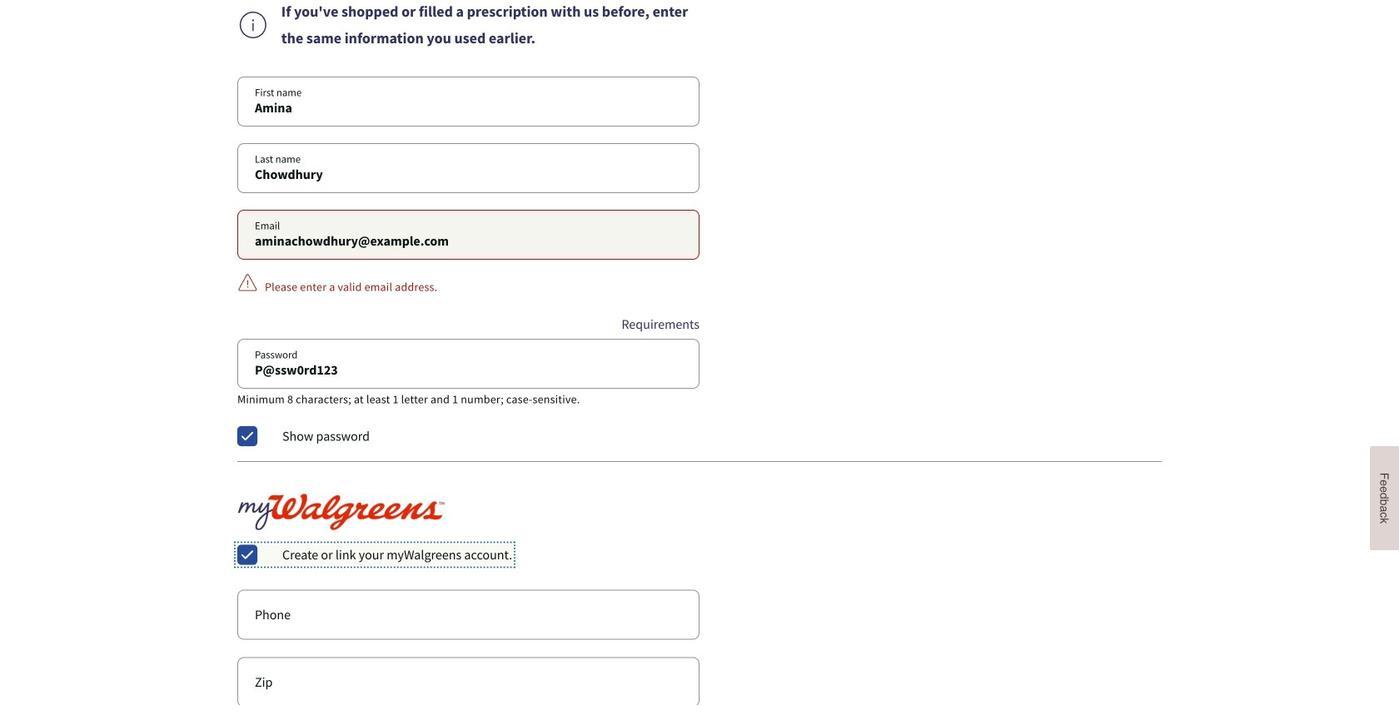 Task type: locate. For each thing, give the bounding box(es) containing it.
Last name text field
[[238, 144, 699, 192]]

None text field
[[238, 216, 699, 254]]

None text field
[[238, 340, 699, 388]]

First name text field
[[238, 78, 699, 126]]



Task type: describe. For each thing, give the bounding box(es) containing it.
mywalgreens image
[[237, 494, 446, 531]]



Task type: vqa. For each thing, say whether or not it's contained in the screenshot.
Walgreens: Trusted since 1901 image
no



